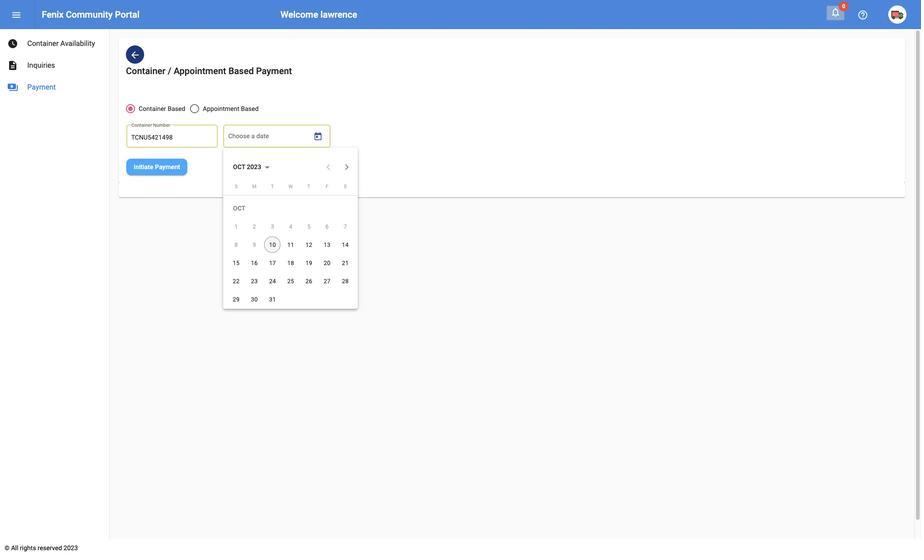 Task type: locate. For each thing, give the bounding box(es) containing it.
s left m
[[235, 184, 238, 190]]

None text field
[[131, 134, 213, 141]]

0 horizontal spatial t
[[271, 184, 274, 190]]

20
[[324, 260, 331, 266]]

8
[[235, 241, 238, 248]]

no color image up description
[[7, 38, 18, 49]]

payments
[[7, 82, 18, 93]]

row containing 1
[[227, 217, 354, 236]]

october 10, 2023 cell
[[264, 236, 282, 254]]

10
[[269, 241, 276, 248]]

2 t from the left
[[308, 184, 311, 190]]

no color image containing menu
[[11, 10, 22, 21]]

availability
[[60, 39, 95, 48]]

t inside the tuesday 'element'
[[271, 184, 274, 190]]

5 row from the top
[[227, 290, 354, 308]]

row containing 29
[[227, 290, 354, 308]]

1 vertical spatial oct
[[233, 205, 245, 212]]

2 row from the top
[[227, 236, 354, 254]]

menu
[[11, 10, 22, 21]]

14
[[342, 241, 349, 248]]

24
[[269, 278, 276, 285]]

no color image down watch_later
[[7, 60, 18, 71]]

fenix
[[42, 9, 64, 20]]

t inside thursday element
[[308, 184, 311, 190]]

lawrence
[[321, 9, 357, 20]]

2 vertical spatial container
[[139, 105, 166, 112]]

1 horizontal spatial s
[[344, 184, 347, 190]]

arrow_back button
[[126, 45, 144, 64]]

s right f
[[344, 184, 347, 190]]

october 4, 2023 cell
[[283, 218, 299, 235]]

reserved
[[38, 544, 62, 552]]

based for appointment based
[[241, 105, 259, 112]]

t right the 'w'
[[308, 184, 311, 190]]

payment
[[256, 65, 292, 76], [27, 83, 56, 91], [155, 163, 180, 171]]

oct inside button
[[233, 163, 245, 171]]

4
[[289, 223, 292, 230]]

appointment
[[174, 65, 226, 76], [203, 105, 239, 112]]

15
[[233, 260, 240, 266]]

1 horizontal spatial 2023
[[247, 163, 261, 171]]

navigation
[[0, 29, 109, 98]]

container / appointment based payment
[[126, 65, 292, 76]]

5
[[307, 223, 311, 230]]

arrow_back
[[130, 50, 141, 61]]

no color image containing notifications_none
[[831, 7, 841, 18]]

initiate payment button
[[126, 159, 187, 175]]

1 horizontal spatial payment
[[155, 163, 180, 171]]

no color image down description
[[7, 82, 18, 93]]

2 horizontal spatial payment
[[256, 65, 292, 76]]

no color image down portal at the left
[[130, 50, 141, 61]]

1 oct from the top
[[233, 163, 245, 171]]

oct inside grid
[[233, 205, 245, 212]]

monday element
[[245, 182, 264, 195]]

oct up "1"
[[233, 205, 245, 212]]

4 row from the top
[[227, 272, 354, 290]]

no color image left help_outline popup button
[[831, 7, 841, 18]]

t right m
[[271, 184, 274, 190]]

t for the tuesday 'element'
[[271, 184, 274, 190]]

7
[[344, 223, 347, 230]]

option group
[[126, 104, 259, 113]]

t
[[271, 184, 274, 190], [308, 184, 311, 190]]

oct for oct 2023
[[233, 163, 245, 171]]

notifications_none button
[[827, 5, 845, 20]]

0 vertical spatial payment
[[256, 65, 292, 76]]

2 oct from the top
[[233, 205, 245, 212]]

1 horizontal spatial t
[[308, 184, 311, 190]]

3
[[271, 223, 274, 230]]

help_outline button
[[854, 5, 872, 24]]

help_outline
[[858, 10, 869, 21]]

fenix community portal
[[42, 9, 140, 20]]

1 s from the left
[[235, 184, 238, 190]]

s inside saturday "element"
[[344, 184, 347, 190]]

october 6, 2023 cell
[[319, 218, 335, 235]]

/
[[168, 65, 171, 76]]

tuesday element
[[264, 182, 282, 195]]

17
[[269, 260, 276, 266]]

initiate payment
[[134, 163, 180, 171]]

row containing 22
[[227, 272, 354, 290]]

october 5, 2023 cell
[[301, 218, 317, 235]]

appointment right /
[[174, 65, 226, 76]]

oct up sunday element
[[233, 163, 245, 171]]

no color image inside arrow_back button
[[130, 50, 141, 61]]

0 vertical spatial oct
[[233, 163, 245, 171]]

s inside sunday element
[[235, 184, 238, 190]]

0 vertical spatial container
[[27, 39, 59, 48]]

oct
[[233, 163, 245, 171], [233, 205, 245, 212]]

no color image inside help_outline popup button
[[858, 10, 869, 21]]

appointment down container / appointment based payment
[[203, 105, 239, 112]]

f
[[326, 184, 329, 190]]

0 horizontal spatial s
[[235, 184, 238, 190]]

october 2, 2023 cell
[[246, 218, 263, 235]]

2023 up m
[[247, 163, 261, 171]]

no color image
[[11, 10, 22, 21], [858, 10, 869, 21], [7, 60, 18, 71]]

container for container availability
[[27, 39, 59, 48]]

0 vertical spatial 2023
[[247, 163, 261, 171]]

row
[[227, 217, 354, 236], [227, 236, 354, 254], [227, 254, 354, 272], [227, 272, 354, 290], [227, 290, 354, 308]]

11
[[287, 241, 294, 248]]

2 vertical spatial payment
[[155, 163, 180, 171]]

1 t from the left
[[271, 184, 274, 190]]

2023 right reserved
[[64, 544, 78, 552]]

container for container / appointment based payment
[[126, 65, 166, 76]]

0 horizontal spatial 2023
[[64, 544, 78, 552]]

13
[[324, 241, 331, 248]]

2 s from the left
[[344, 184, 347, 190]]

0 horizontal spatial payment
[[27, 83, 56, 91]]

s
[[235, 184, 238, 190], [344, 184, 347, 190]]

1 vertical spatial 2023
[[64, 544, 78, 552]]

rights
[[20, 544, 36, 552]]

portal
[[115, 9, 140, 20]]

22
[[233, 278, 240, 285]]

container
[[27, 39, 59, 48], [126, 65, 166, 76], [139, 105, 166, 112]]

1 row from the top
[[227, 217, 354, 236]]

1 vertical spatial container
[[126, 65, 166, 76]]

payment inside button
[[155, 163, 180, 171]]

no color image right notifications_none popup button
[[858, 10, 869, 21]]

no color image containing description
[[7, 60, 18, 71]]

based
[[229, 65, 254, 76], [168, 105, 185, 112], [241, 105, 259, 112]]

2023
[[247, 163, 261, 171], [64, 544, 78, 552]]

no color image containing help_outline
[[858, 10, 869, 21]]

None field
[[228, 134, 310, 141]]

no color image for "menu" button
[[11, 10, 22, 21]]

oct grid
[[227, 199, 354, 308]]

s for sunday element
[[235, 184, 238, 190]]

3 row from the top
[[227, 254, 354, 272]]

m
[[252, 184, 257, 190]]

no color image up watch_later
[[11, 10, 22, 21]]

no color image inside "menu" button
[[11, 10, 22, 21]]

no color image
[[831, 7, 841, 18], [7, 38, 18, 49], [130, 50, 141, 61], [7, 82, 18, 93]]

29
[[233, 296, 240, 303]]

no color image containing arrow_back
[[130, 50, 141, 61]]

dialog
[[224, 148, 358, 312]]

26
[[306, 278, 312, 285]]



Task type: describe. For each thing, give the bounding box(es) containing it.
thursday element
[[300, 182, 318, 195]]

all
[[11, 544, 18, 552]]

w
[[289, 184, 293, 190]]

inquiries
[[27, 61, 55, 70]]

1
[[235, 223, 238, 230]]

0 vertical spatial appointment
[[174, 65, 226, 76]]

27
[[324, 278, 331, 285]]

row containing 15
[[227, 254, 354, 272]]

30
[[251, 296, 258, 303]]

row containing 8
[[227, 236, 354, 254]]

october 8, 2023 cell
[[228, 237, 244, 253]]

9
[[253, 241, 256, 248]]

container availability
[[27, 39, 95, 48]]

option group containing container based
[[126, 104, 259, 113]]

s for saturday "element"
[[344, 184, 347, 190]]

25
[[287, 278, 294, 285]]

wednesday element
[[282, 182, 300, 195]]

2
[[253, 223, 256, 230]]

october 3, 2023 cell
[[264, 218, 281, 235]]

©
[[5, 544, 10, 552]]

1 vertical spatial payment
[[27, 83, 56, 91]]

october 7, 2023 cell
[[337, 218, 354, 235]]

sunday element
[[227, 182, 245, 195]]

no color image containing payments
[[7, 82, 18, 93]]

6
[[326, 223, 329, 230]]

based for container based
[[168, 105, 185, 112]]

no color image for help_outline popup button
[[858, 10, 869, 21]]

appointment based
[[203, 105, 259, 112]]

description
[[7, 60, 18, 71]]

23
[[251, 278, 258, 285]]

oct for oct
[[233, 205, 245, 212]]

no color image containing watch_later
[[7, 38, 18, 49]]

notifications_none
[[831, 7, 841, 18]]

dialog containing oct 2023
[[224, 148, 358, 312]]

saturday element
[[336, 182, 354, 195]]

28
[[342, 278, 349, 285]]

navigation containing watch_later
[[0, 29, 109, 98]]

oct 2023
[[233, 163, 263, 171]]

18
[[287, 260, 294, 266]]

16
[[251, 260, 258, 266]]

21
[[342, 260, 349, 266]]

welcome lawrence
[[281, 9, 357, 20]]

october 1, 2023 cell
[[228, 218, 244, 235]]

initiate
[[134, 163, 153, 171]]

12
[[306, 241, 312, 248]]

container based
[[139, 105, 185, 112]]

© all rights reserved 2023
[[5, 544, 78, 552]]

october 9, 2023 cell
[[246, 237, 263, 253]]

friday element
[[318, 182, 336, 195]]

community
[[66, 9, 113, 20]]

watch_later
[[7, 38, 18, 49]]

1 vertical spatial appointment
[[203, 105, 239, 112]]

2023 inside button
[[247, 163, 261, 171]]

oct 2023 button
[[226, 158, 277, 176]]

menu button
[[7, 5, 25, 24]]

welcome
[[281, 9, 318, 20]]

19
[[306, 260, 312, 266]]

31
[[269, 296, 276, 303]]

no color image inside notifications_none popup button
[[831, 7, 841, 18]]

container for container based
[[139, 105, 166, 112]]

t for thursday element
[[308, 184, 311, 190]]



Task type: vqa. For each thing, say whether or not it's contained in the screenshot.
the middle no color icon
no



